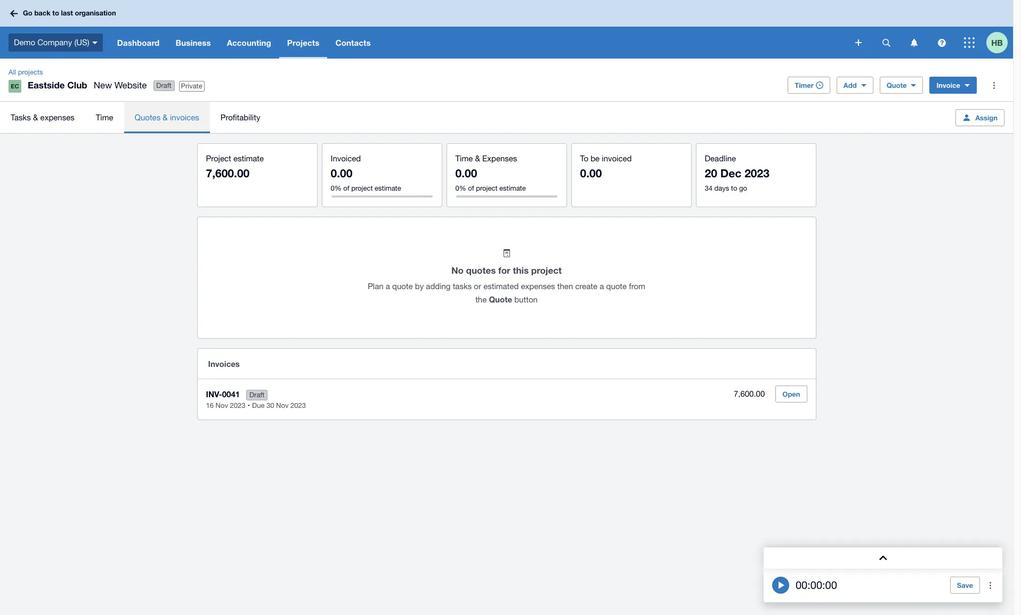 Task type: vqa. For each thing, say whether or not it's contained in the screenshot.
the progress
no



Task type: describe. For each thing, give the bounding box(es) containing it.
ec
[[11, 83, 19, 90]]

demo
[[14, 38, 35, 47]]

add button
[[837, 77, 874, 94]]

0 horizontal spatial expenses
[[40, 113, 75, 122]]

plan
[[368, 282, 384, 291]]

then
[[558, 282, 573, 291]]

create
[[576, 282, 598, 291]]

eastside club
[[28, 79, 87, 91]]

organisation
[[75, 9, 116, 17]]

tasks
[[11, 113, 31, 122]]

deadline 20 dec 2023 34 days to go
[[705, 154, 770, 193]]

of inside invoiced 0.00 0% of project estimate
[[344, 185, 350, 193]]

1 quote from the left
[[392, 282, 413, 291]]

to
[[580, 154, 589, 163]]

16 nov 2023 • due 30 nov 2023
[[206, 402, 306, 410]]

go
[[740, 185, 748, 193]]

0 horizontal spatial to
[[52, 9, 59, 17]]

invoiced
[[602, 154, 632, 163]]

time & expenses 0.00 0% of project estimate
[[456, 154, 526, 193]]

inv-
[[206, 390, 222, 399]]

2 nov from the left
[[276, 402, 289, 410]]

eastside
[[28, 79, 65, 91]]

all
[[9, 68, 16, 76]]

for
[[499, 265, 511, 276]]

inv-0041
[[206, 390, 240, 399]]

projects
[[18, 68, 43, 76]]

projects
[[287, 38, 320, 47]]

all projects
[[9, 68, 43, 76]]

go back to last organisation
[[23, 9, 116, 17]]

from
[[629, 282, 646, 291]]

due
[[252, 402, 265, 410]]

quotes & invoices tab
[[124, 102, 210, 133]]

business button
[[168, 27, 219, 59]]

quotes & invoices link
[[124, 102, 210, 133]]

club
[[67, 79, 87, 91]]

the
[[476, 295, 487, 305]]

quote for quote button
[[489, 295, 513, 305]]

all projects link
[[4, 67, 47, 78]]

save
[[958, 582, 974, 590]]

invoices
[[170, 113, 199, 122]]

& for quotes
[[163, 113, 168, 122]]

company
[[37, 38, 72, 47]]

adding
[[426, 282, 451, 291]]

contacts button
[[328, 27, 379, 59]]

dashboard
[[117, 38, 160, 47]]

1 horizontal spatial svg image
[[856, 39, 862, 46]]

0.00 for to be invoiced 0.00
[[580, 167, 602, 180]]

20
[[705, 167, 718, 180]]

•
[[248, 402, 250, 410]]

to be invoiced 0.00
[[580, 154, 632, 180]]

16
[[206, 402, 214, 410]]

website
[[115, 80, 147, 91]]

30
[[267, 402, 274, 410]]

by
[[415, 282, 424, 291]]

svg image inside go back to last organisation link
[[10, 10, 18, 17]]

banner containing hb
[[0, 0, 1014, 59]]

quote button
[[489, 295, 538, 305]]

accounting button
[[219, 27, 279, 59]]

time for time & expenses 0.00 0% of project estimate
[[456, 154, 473, 163]]

last
[[61, 9, 73, 17]]

1 nov from the left
[[216, 402, 228, 410]]

contacts
[[336, 38, 371, 47]]

invoiced
[[331, 154, 361, 163]]

assign
[[976, 113, 998, 122]]

expenses inside plan a quote by adding tasks or estimated expenses then create a quote from the
[[521, 282, 555, 291]]

34
[[705, 185, 713, 193]]

quotes
[[466, 265, 496, 276]]

timer
[[795, 81, 814, 90]]

invoices
[[208, 359, 240, 369]]

0.00 inside invoiced 0.00 0% of project estimate
[[331, 167, 353, 180]]

invoice button
[[930, 77, 977, 94]]

hb button
[[987, 27, 1014, 59]]

tasks
[[453, 282, 472, 291]]

00:00:00
[[796, 580, 838, 592]]

this
[[513, 265, 529, 276]]

demo company (us)
[[14, 38, 89, 47]]

2023 inside deadline 20 dec 2023 34 days to go
[[745, 167, 770, 180]]

0 vertical spatial more options image
[[984, 75, 1005, 96]]

private
[[181, 82, 202, 90]]

7,600.00 inside the project estimate 7,600.00
[[206, 167, 250, 180]]

deadline
[[705, 154, 737, 163]]

of inside time & expenses 0.00 0% of project estimate
[[468, 185, 474, 193]]

project for 0.00
[[352, 185, 373, 193]]

1 horizontal spatial 2023
[[291, 402, 306, 410]]

0041
[[222, 390, 240, 399]]

invoice
[[937, 81, 961, 90]]

0.00 for time & expenses 0.00 0% of project estimate
[[456, 167, 477, 180]]



Task type: locate. For each thing, give the bounding box(es) containing it.
quote
[[392, 282, 413, 291], [607, 282, 627, 291]]

1 a from the left
[[386, 282, 390, 291]]

1 horizontal spatial quote
[[607, 282, 627, 291]]

& inside time & expenses 0.00 0% of project estimate
[[475, 154, 480, 163]]

0 horizontal spatial nov
[[216, 402, 228, 410]]

0.00 inside time & expenses 0.00 0% of project estimate
[[456, 167, 477, 180]]

0% inside time & expenses 0.00 0% of project estimate
[[456, 185, 466, 193]]

project
[[352, 185, 373, 193], [476, 185, 498, 193], [532, 265, 562, 276]]

tasks & expenses
[[11, 113, 75, 122]]

2 quote from the left
[[607, 282, 627, 291]]

invoiced 0.00 0% of project estimate
[[331, 154, 401, 193]]

or
[[474, 282, 482, 291]]

add
[[844, 81, 857, 90]]

time for time
[[96, 113, 113, 122]]

1 0.00 from the left
[[331, 167, 353, 180]]

estimate inside invoiced 0.00 0% of project estimate
[[375, 185, 401, 193]]

1 horizontal spatial 0.00
[[456, 167, 477, 180]]

project down expenses
[[476, 185, 498, 193]]

dec
[[721, 167, 742, 180]]

1 horizontal spatial quote
[[887, 81, 907, 90]]

& right tasks
[[33, 113, 38, 122]]

1 horizontal spatial &
[[163, 113, 168, 122]]

navigation
[[109, 27, 848, 59]]

open link
[[776, 386, 808, 403]]

2 0% from the left
[[456, 185, 466, 193]]

expenses
[[483, 154, 517, 163]]

0 horizontal spatial 0%
[[331, 185, 342, 193]]

1 vertical spatial more options image
[[981, 575, 1002, 597]]

assign button
[[956, 109, 1005, 126]]

quote right add "popup button"
[[887, 81, 907, 90]]

2 0.00 from the left
[[456, 167, 477, 180]]

hb
[[992, 38, 1004, 47]]

quote button
[[880, 77, 924, 94]]

to left go
[[732, 185, 738, 193]]

svg image
[[10, 10, 18, 17], [965, 37, 975, 48], [883, 39, 891, 47], [911, 39, 918, 47]]

2 horizontal spatial svg image
[[938, 39, 946, 47]]

2 horizontal spatial &
[[475, 154, 480, 163]]

no
[[452, 265, 464, 276]]

start timer image
[[773, 578, 790, 595]]

business
[[176, 38, 211, 47]]

a right the plan
[[386, 282, 390, 291]]

be
[[591, 154, 600, 163]]

2023
[[745, 167, 770, 180], [230, 402, 246, 410], [291, 402, 306, 410]]

& for tasks
[[33, 113, 38, 122]]

open
[[783, 390, 801, 399]]

quotes
[[135, 113, 161, 122]]

quote down 'estimated'
[[489, 295, 513, 305]]

new
[[94, 80, 112, 91]]

project
[[206, 154, 231, 163]]

navigation containing dashboard
[[109, 27, 848, 59]]

plan a quote by adding tasks or estimated expenses then create a quote from the
[[368, 282, 646, 305]]

1 horizontal spatial time
[[456, 154, 473, 163]]

1 0% from the left
[[331, 185, 342, 193]]

estimate inside the project estimate 7,600.00
[[234, 154, 264, 163]]

time left expenses
[[456, 154, 473, 163]]

1 horizontal spatial nov
[[276, 402, 289, 410]]

days
[[715, 185, 730, 193]]

2023 left • at the bottom of page
[[230, 402, 246, 410]]

2023 up go
[[745, 167, 770, 180]]

(us)
[[74, 38, 89, 47]]

0%
[[331, 185, 342, 193], [456, 185, 466, 193]]

1 horizontal spatial expenses
[[521, 282, 555, 291]]

0 vertical spatial 7,600.00
[[206, 167, 250, 180]]

more options image up assign
[[984, 75, 1005, 96]]

0 horizontal spatial &
[[33, 113, 38, 122]]

0 horizontal spatial quote
[[392, 282, 413, 291]]

expenses
[[40, 113, 75, 122], [521, 282, 555, 291]]

accounting
[[227, 38, 271, 47]]

svg image up invoice
[[938, 39, 946, 47]]

profitability link
[[210, 102, 271, 133]]

time down new
[[96, 113, 113, 122]]

no quotes for this project
[[452, 265, 562, 276]]

1 horizontal spatial 0%
[[456, 185, 466, 193]]

save button
[[951, 578, 981, 595]]

quote inside popup button
[[887, 81, 907, 90]]

go
[[23, 9, 32, 17]]

tasks & expenses link
[[0, 102, 85, 133]]

nov right 30
[[276, 402, 289, 410]]

time
[[96, 113, 113, 122], [456, 154, 473, 163]]

quote
[[887, 81, 907, 90], [489, 295, 513, 305]]

0 horizontal spatial 2023
[[230, 402, 246, 410]]

1 horizontal spatial draft
[[250, 391, 265, 399]]

project up then
[[532, 265, 562, 276]]

& for time
[[475, 154, 480, 163]]

timer button
[[788, 77, 831, 94]]

0% inside invoiced 0.00 0% of project estimate
[[331, 185, 342, 193]]

estimate inside time & expenses 0.00 0% of project estimate
[[500, 185, 526, 193]]

0 vertical spatial expenses
[[40, 113, 75, 122]]

0 horizontal spatial 7,600.00
[[206, 167, 250, 180]]

1 vertical spatial quote
[[489, 295, 513, 305]]

to left last
[[52, 9, 59, 17]]

estimate
[[234, 154, 264, 163], [375, 185, 401, 193], [500, 185, 526, 193]]

to inside deadline 20 dec 2023 34 days to go
[[732, 185, 738, 193]]

profitability
[[221, 113, 260, 122]]

0 horizontal spatial time
[[96, 113, 113, 122]]

quote for quote
[[887, 81, 907, 90]]

quote left from
[[607, 282, 627, 291]]

1 vertical spatial time
[[456, 154, 473, 163]]

more options image
[[984, 75, 1005, 96], [981, 575, 1002, 597]]

3 0.00 from the left
[[580, 167, 602, 180]]

project inside time & expenses 0.00 0% of project estimate
[[476, 185, 498, 193]]

0 horizontal spatial a
[[386, 282, 390, 291]]

project estimate 7,600.00
[[206, 154, 264, 180]]

2 a from the left
[[600, 282, 604, 291]]

0.00 inside the 'to be invoiced 0.00'
[[580, 167, 602, 180]]

0 vertical spatial to
[[52, 9, 59, 17]]

7,600.00 left "open"
[[734, 390, 765, 399]]

1 horizontal spatial 7,600.00
[[734, 390, 765, 399]]

svg image up add "popup button"
[[856, 39, 862, 46]]

svg image
[[938, 39, 946, 47], [856, 39, 862, 46], [92, 41, 97, 44]]

1 vertical spatial 7,600.00
[[734, 390, 765, 399]]

0 horizontal spatial 0.00
[[331, 167, 353, 180]]

2 horizontal spatial 2023
[[745, 167, 770, 180]]

more options image right save
[[981, 575, 1002, 597]]

expenses down eastside club
[[40, 113, 75, 122]]

time inside time & expenses 0.00 0% of project estimate
[[456, 154, 473, 163]]

0 vertical spatial quote
[[887, 81, 907, 90]]

draft left "private" on the top left of page
[[156, 82, 172, 90]]

banner
[[0, 0, 1014, 59]]

1 of from the left
[[344, 185, 350, 193]]

quote left "by"
[[392, 282, 413, 291]]

& inside tab
[[163, 113, 168, 122]]

2023 right 30
[[291, 402, 306, 410]]

back
[[34, 9, 51, 17]]

1 vertical spatial to
[[732, 185, 738, 193]]

2 horizontal spatial estimate
[[500, 185, 526, 193]]

demo company (us) button
[[0, 27, 109, 59]]

0 horizontal spatial svg image
[[92, 41, 97, 44]]

draft
[[156, 82, 172, 90], [250, 391, 265, 399]]

svg image right (us)
[[92, 41, 97, 44]]

2 of from the left
[[468, 185, 474, 193]]

a right create
[[600, 282, 604, 291]]

0 vertical spatial time
[[96, 113, 113, 122]]

7,600.00
[[206, 167, 250, 180], [734, 390, 765, 399]]

svg image inside demo company (us) popup button
[[92, 41, 97, 44]]

projects button
[[279, 27, 328, 59]]

project inside invoiced 0.00 0% of project estimate
[[352, 185, 373, 193]]

estimated
[[484, 282, 519, 291]]

2 horizontal spatial 0.00
[[580, 167, 602, 180]]

of
[[344, 185, 350, 193], [468, 185, 474, 193]]

& right quotes
[[163, 113, 168, 122]]

draft up the '16 nov 2023 • due 30 nov 2023'
[[250, 391, 265, 399]]

0 horizontal spatial of
[[344, 185, 350, 193]]

dashboard link
[[109, 27, 168, 59]]

1 vertical spatial expenses
[[521, 282, 555, 291]]

a
[[386, 282, 390, 291], [600, 282, 604, 291]]

1 horizontal spatial project
[[476, 185, 498, 193]]

button
[[515, 295, 538, 305]]

time link
[[85, 102, 124, 133]]

7,600.00 down project on the top of the page
[[206, 167, 250, 180]]

1 horizontal spatial to
[[732, 185, 738, 193]]

project down invoiced
[[352, 185, 373, 193]]

0 horizontal spatial estimate
[[234, 154, 264, 163]]

go back to last organisation link
[[6, 4, 122, 23]]

expenses up the button
[[521, 282, 555, 291]]

0 horizontal spatial project
[[352, 185, 373, 193]]

1 vertical spatial draft
[[250, 391, 265, 399]]

&
[[33, 113, 38, 122], [163, 113, 168, 122], [475, 154, 480, 163]]

quotes & invoices
[[135, 113, 199, 122]]

0 horizontal spatial draft
[[156, 82, 172, 90]]

new website
[[94, 80, 147, 91]]

2 horizontal spatial project
[[532, 265, 562, 276]]

time inside time link
[[96, 113, 113, 122]]

1 horizontal spatial a
[[600, 282, 604, 291]]

1 horizontal spatial of
[[468, 185, 474, 193]]

& left expenses
[[475, 154, 480, 163]]

1 horizontal spatial estimate
[[375, 185, 401, 193]]

project for quotes
[[532, 265, 562, 276]]

nov down inv-0041
[[216, 402, 228, 410]]

0 vertical spatial draft
[[156, 82, 172, 90]]

0 horizontal spatial quote
[[489, 295, 513, 305]]



